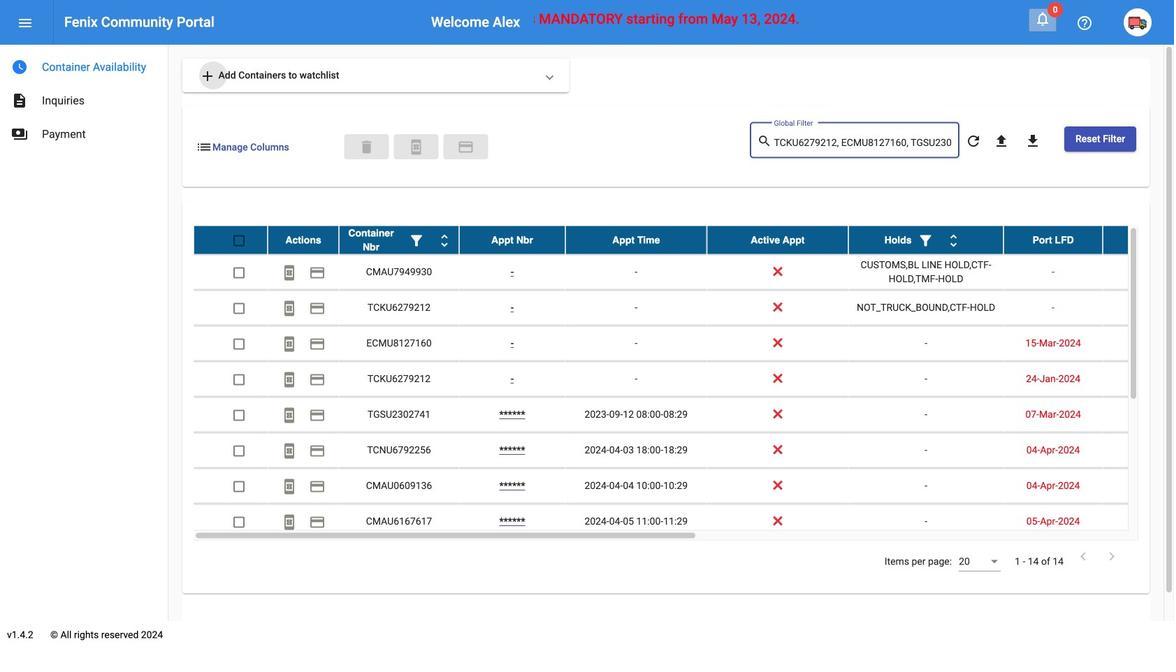 Task type: locate. For each thing, give the bounding box(es) containing it.
5 cell from the top
[[1103, 398, 1175, 433]]

8 cell from the top
[[1103, 505, 1175, 539]]

cell
[[1103, 255, 1175, 290], [1103, 291, 1175, 326], [1103, 326, 1175, 361], [1103, 362, 1175, 397], [1103, 398, 1175, 433], [1103, 433, 1175, 468], [1103, 469, 1175, 504], [1103, 505, 1175, 539]]

no color image
[[1077, 15, 1094, 31], [199, 68, 216, 84], [966, 133, 982, 149], [1025, 133, 1042, 149], [758, 133, 774, 150], [408, 139, 425, 156], [408, 232, 425, 249], [946, 232, 962, 249], [281, 265, 298, 281], [309, 300, 326, 317], [281, 336, 298, 353], [281, 372, 298, 388], [309, 407, 326, 424], [281, 443, 298, 460], [309, 443, 326, 460], [281, 514, 298, 531], [309, 514, 326, 531], [1104, 549, 1121, 565]]

6 row from the top
[[194, 398, 1175, 433]]

row
[[194, 226, 1175, 255], [194, 255, 1175, 291], [194, 291, 1175, 326], [194, 326, 1175, 362], [194, 362, 1175, 398], [194, 398, 1175, 433], [194, 433, 1175, 469], [194, 469, 1175, 505], [194, 505, 1175, 540]]

6 cell from the top
[[1103, 433, 1175, 468]]

9 row from the top
[[194, 505, 1175, 540]]

no color image
[[1035, 10, 1052, 27], [17, 15, 34, 31], [11, 59, 28, 76], [11, 92, 28, 109], [11, 126, 28, 143], [994, 133, 1010, 149], [196, 139, 213, 156], [458, 139, 474, 156], [436, 232, 453, 249], [918, 232, 935, 249], [309, 265, 326, 281], [281, 300, 298, 317], [309, 336, 326, 353], [309, 372, 326, 388], [281, 407, 298, 424], [281, 479, 298, 495], [309, 479, 326, 495], [1075, 549, 1092, 565]]

column header
[[268, 226, 339, 254], [339, 226, 459, 254], [459, 226, 566, 254], [566, 226, 707, 254], [707, 226, 849, 254], [849, 226, 1004, 254], [1004, 226, 1103, 254], [1103, 226, 1175, 254]]

2 row from the top
[[194, 255, 1175, 291]]

2 cell from the top
[[1103, 291, 1175, 326]]

7 column header from the left
[[1004, 226, 1103, 254]]

4 cell from the top
[[1103, 362, 1175, 397]]

Global Watchlist Filter field
[[774, 137, 953, 148]]

7 row from the top
[[194, 433, 1175, 469]]

navigation
[[0, 45, 168, 151]]

4 row from the top
[[194, 326, 1175, 362]]

6 column header from the left
[[849, 226, 1004, 254]]

5 row from the top
[[194, 362, 1175, 398]]

2 column header from the left
[[339, 226, 459, 254]]

grid
[[194, 226, 1175, 541]]

1 column header from the left
[[268, 226, 339, 254]]



Task type: describe. For each thing, give the bounding box(es) containing it.
5 column header from the left
[[707, 226, 849, 254]]

1 row from the top
[[194, 226, 1175, 255]]

4 column header from the left
[[566, 226, 707, 254]]

1 cell from the top
[[1103, 255, 1175, 290]]

3 row from the top
[[194, 291, 1175, 326]]

3 column header from the left
[[459, 226, 566, 254]]

8 column header from the left
[[1103, 226, 1175, 254]]

delete image
[[358, 139, 375, 156]]

8 row from the top
[[194, 469, 1175, 505]]

7 cell from the top
[[1103, 469, 1175, 504]]

3 cell from the top
[[1103, 326, 1175, 361]]



